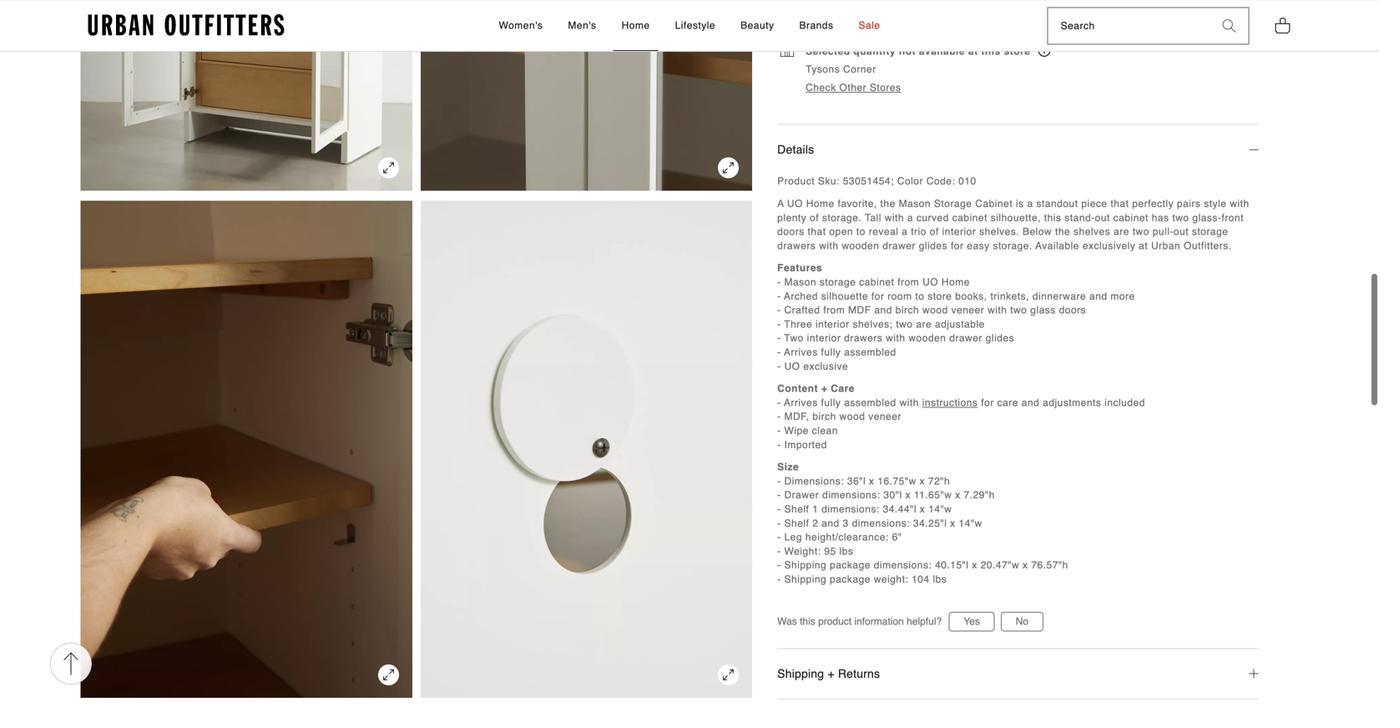 Task type: vqa. For each thing, say whether or not it's contained in the screenshot.
Cabinet
yes



Task type: locate. For each thing, give the bounding box(es) containing it.
1 vertical spatial veneer
[[869, 411, 902, 423]]

other
[[840, 82, 867, 93]]

and right care
[[1022, 397, 1040, 409]]

home up books,
[[942, 277, 971, 288]]

for left room
[[872, 291, 885, 302]]

0 vertical spatial for
[[951, 240, 964, 252]]

1 arrives from the top
[[784, 347, 818, 358]]

0 vertical spatial more
[[837, 15, 862, 26]]

helpful?
[[907, 616, 942, 628]]

shelves
[[1074, 226, 1111, 238]]

0 horizontal spatial to
[[857, 226, 866, 238]]

to down tall
[[857, 226, 866, 238]]

for left care
[[982, 397, 995, 409]]

2 horizontal spatial home
[[942, 277, 971, 288]]

0 vertical spatial that
[[1111, 198, 1130, 210]]

drawers inside a uo home favorite, the mason storage cabinet is a standout piece that perfectly pairs style with plenty of storage. tall with a curved cabinet silhouette, this stand-out cabinet has two glass-front doors that open to reveal a trio of interior shelves. below the shelves are two pull-out storage drawers with wooden drawer glides for easy storage. available exclusively at urban outfitters.
[[778, 240, 816, 252]]

14"w down 11.65"w
[[929, 504, 953, 515]]

of right plenty
[[810, 212, 819, 224]]

dimensions: up 6" at right bottom
[[852, 518, 911, 529]]

with down shelves;
[[886, 333, 906, 344]]

0 vertical spatial of
[[810, 212, 819, 224]]

2 package from the top
[[830, 574, 871, 586]]

1 horizontal spatial storage.
[[993, 240, 1033, 252]]

cabinet
[[976, 198, 1013, 210]]

1 vertical spatial a
[[908, 212, 914, 224]]

fully down care
[[821, 397, 841, 409]]

zoom in image for mason storage cabinet #5 image
[[718, 665, 739, 686]]

home link
[[614, 1, 659, 51]]

package
[[830, 560, 871, 571], [830, 574, 871, 586]]

interior
[[943, 226, 977, 238], [816, 319, 850, 330], [807, 333, 841, 344]]

birch up clean
[[813, 411, 837, 423]]

0 vertical spatial shelf
[[785, 504, 810, 515]]

1 vertical spatial birch
[[813, 411, 837, 423]]

wood down care
[[840, 411, 866, 423]]

doors down plenty
[[778, 226, 805, 238]]

1 vertical spatial store
[[928, 291, 953, 302]]

assembled down care
[[845, 397, 897, 409]]

doors down dinnerware
[[1060, 305, 1087, 316]]

2
[[813, 518, 819, 529]]

home inside features - mason storage cabinet from uo home - arched silhouette for room to store books, trinkets, dinnerware and more - crafted from mdf and birch wood veneer with two glass doors - three interior shelves; two are adjustable - two interior drawers with wooden drawer glides - arrives fully assembled - uo exclusive
[[942, 277, 971, 288]]

for inside a uo home favorite, the mason storage cabinet is a standout piece that perfectly pairs style with plenty of storage. tall with a curved cabinet silhouette, this stand-out cabinet has two glass-front doors that open to reveal a trio of interior shelves. below the shelves are two pull-out storage drawers with wooden drawer glides for easy storage. available exclusively at urban outfitters.
[[951, 240, 964, 252]]

shelves.
[[980, 226, 1020, 238]]

10 - from the top
[[778, 425, 782, 437]]

this
[[982, 45, 1001, 57], [1045, 212, 1062, 224], [800, 616, 816, 628]]

1 horizontal spatial cabinet
[[953, 212, 988, 224]]

0 horizontal spatial storage
[[820, 277, 856, 288]]

shelf down drawer
[[785, 504, 810, 515]]

1 horizontal spatial of
[[930, 226, 939, 238]]

store left store pickup icon
[[1004, 45, 1031, 57]]

brands
[[800, 19, 834, 31]]

uo
[[788, 198, 803, 210], [923, 277, 939, 288], [785, 361, 801, 372]]

1 vertical spatial storage
[[820, 277, 856, 288]]

1 assembled from the top
[[845, 347, 897, 358]]

content + care - arrives fully assembled with instructions for care and adjustments included - mdf, birch wood veneer - wipe clean - imported
[[778, 383, 1146, 451]]

a left trio
[[902, 226, 908, 238]]

1 vertical spatial at
[[1139, 240, 1149, 252]]

at
[[969, 45, 979, 57], [1139, 240, 1149, 252]]

wooden down "open"
[[842, 240, 880, 252]]

perfectly
[[1133, 198, 1174, 210]]

zoom in image
[[378, 157, 399, 178]]

zoom in image for mason storage cabinet #4 image
[[378, 665, 399, 686]]

18 - from the top
[[778, 560, 782, 571]]

size - dimensions: 36"l x 16.75"w x 72"h - drawer dimensions: 30"l x 11.65"w x 7.29"h - shelf 1 dimensions: 34.44"l x 14"w - shelf 2 and 3 dimensions: 34.25"l x 14"w - leg height/clearance: 6" - weight: 95 lbs - shipping package dimensions: 40.15"l x 20.47"w x 76.57"h - shipping package weight: 104 lbs
[[778, 462, 1069, 586]]

1 vertical spatial storage.
[[993, 240, 1033, 252]]

1 vertical spatial more
[[1111, 291, 1136, 302]]

drawers
[[778, 240, 816, 252], [845, 333, 883, 344]]

0 horizontal spatial wood
[[840, 411, 866, 423]]

11.65"w
[[914, 490, 953, 501]]

information
[[855, 616, 904, 628]]

1 vertical spatial this
[[1045, 212, 1062, 224]]

1 horizontal spatial to
[[916, 291, 925, 302]]

drawer down reveal
[[883, 240, 916, 252]]

0 vertical spatial drawers
[[778, 240, 816, 252]]

interior up "exclusive"
[[807, 333, 841, 344]]

wood up "adjustable" at top
[[923, 305, 949, 316]]

0 vertical spatial fully
[[821, 347, 841, 358]]

2 horizontal spatial cabinet
[[1114, 212, 1149, 224]]

birch down room
[[896, 305, 920, 316]]

+ inside content + care - arrives fully assembled with instructions for care and adjustments included - mdf, birch wood veneer - wipe clean - imported
[[822, 383, 828, 395]]

height/clearance:
[[806, 532, 889, 543]]

selected
[[806, 45, 851, 57]]

0 vertical spatial veneer
[[952, 305, 985, 316]]

this right "was"
[[800, 616, 816, 628]]

sku:
[[818, 176, 840, 187]]

drawers up features
[[778, 240, 816, 252]]

2 vertical spatial home
[[942, 277, 971, 288]]

with up reveal
[[885, 212, 905, 224]]

2 vertical spatial shipping
[[778, 667, 825, 681]]

more inside features - mason storage cabinet from uo home - arched silhouette for room to store books, trinkets, dinnerware and more - crafted from mdf and birch wood veneer with two glass doors - three interior shelves; two are adjustable - two interior drawers with wooden drawer glides - arrives fully assembled - uo exclusive
[[1111, 291, 1136, 302]]

more
[[837, 15, 862, 26], [1111, 291, 1136, 302]]

1 horizontal spatial more
[[1111, 291, 1136, 302]]

0 horizontal spatial more
[[837, 15, 862, 26]]

uo right a
[[788, 198, 803, 210]]

0 vertical spatial 14"w
[[929, 504, 953, 515]]

at left urban
[[1139, 240, 1149, 252]]

2 fully from the top
[[821, 397, 841, 409]]

from
[[898, 277, 920, 288], [824, 305, 845, 316]]

Search text field
[[1049, 8, 1211, 44]]

14"w down 7.29"h
[[959, 518, 983, 529]]

crafted
[[785, 305, 821, 316]]

cabinet down storage
[[953, 212, 988, 224]]

adjustments
[[1043, 397, 1102, 409]]

assembled down shelves;
[[845, 347, 897, 358]]

0 vertical spatial lbs
[[840, 546, 854, 557]]

storage. up "open"
[[823, 212, 862, 224]]

no button
[[1001, 612, 1044, 632]]

uo up "adjustable" at top
[[923, 277, 939, 288]]

0 horizontal spatial for
[[872, 291, 885, 302]]

0 vertical spatial storage.
[[823, 212, 862, 224]]

0 vertical spatial wooden
[[842, 240, 880, 252]]

1 - from the top
[[778, 277, 782, 288]]

0 vertical spatial glides
[[919, 240, 948, 252]]

0 horizontal spatial that
[[808, 226, 827, 238]]

dimensions: up weight:
[[874, 560, 932, 571]]

0 vertical spatial package
[[830, 560, 871, 571]]

features - mason storage cabinet from uo home - arched silhouette for room to store books, trinkets, dinnerware and more - crafted from mdf and birch wood veneer with two glass doors - three interior shelves; two are adjustable - two interior drawers with wooden drawer glides - arrives fully assembled - uo exclusive
[[778, 262, 1136, 372]]

1 horizontal spatial drawers
[[845, 333, 883, 344]]

1 vertical spatial wood
[[840, 411, 866, 423]]

size
[[778, 462, 800, 473]]

brands link
[[791, 1, 842, 51]]

1 horizontal spatial 14"w
[[959, 518, 983, 529]]

1 horizontal spatial drawer
[[950, 333, 983, 344]]

1 horizontal spatial birch
[[896, 305, 920, 316]]

product
[[819, 616, 852, 628]]

1 shelf from the top
[[785, 504, 810, 515]]

home right men's
[[622, 19, 650, 31]]

men's link
[[560, 1, 605, 51]]

a up trio
[[908, 212, 914, 224]]

1 horizontal spatial storage
[[1193, 226, 1229, 238]]

out up urban
[[1174, 226, 1189, 238]]

glides down trio
[[919, 240, 948, 252]]

interior up easy
[[943, 226, 977, 238]]

1 vertical spatial shelf
[[785, 518, 810, 529]]

and inside size - dimensions: 36"l x 16.75"w x 72"h - drawer dimensions: 30"l x 11.65"w x 7.29"h - shelf 1 dimensions: 34.44"l x 14"w - shelf 2 and 3 dimensions: 34.25"l x 14"w - leg height/clearance: 6" - weight: 95 lbs - shipping package dimensions: 40.15"l x 20.47"w x 76.57"h - shipping package weight: 104 lbs
[[822, 518, 840, 529]]

that right 'piece' on the right top
[[1111, 198, 1130, 210]]

silhouette
[[822, 291, 869, 302]]

0 horizontal spatial mason
[[785, 277, 817, 288]]

mason storage cabinet #4 image
[[81, 201, 413, 698]]

store left books,
[[928, 291, 953, 302]]

arrives
[[784, 347, 818, 358], [784, 397, 818, 409]]

0 vertical spatial shipping
[[785, 560, 827, 571]]

storage.
[[823, 212, 862, 224], [993, 240, 1033, 252]]

9 - from the top
[[778, 411, 782, 423]]

and
[[1090, 291, 1108, 302], [875, 305, 893, 316], [1022, 397, 1040, 409], [822, 518, 840, 529]]

0 vertical spatial at
[[969, 45, 979, 57]]

veneer up 16.75"w
[[869, 411, 902, 423]]

1 horizontal spatial for
[[951, 240, 964, 252]]

storage inside a uo home favorite, the mason storage cabinet is a standout piece that perfectly pairs style with plenty of storage. tall with a curved cabinet silhouette, this stand-out cabinet has two glass-front doors that open to reveal a trio of interior shelves. below the shelves are two pull-out storage drawers with wooden drawer glides for easy storage. available exclusively at urban outfitters.
[[1193, 226, 1229, 238]]

cabinet
[[953, 212, 988, 224], [1114, 212, 1149, 224], [860, 277, 895, 288]]

mason storage cabinet #5 image
[[421, 201, 753, 698]]

storage up the "silhouette"
[[820, 277, 856, 288]]

0 vertical spatial interior
[[943, 226, 977, 238]]

1 vertical spatial to
[[916, 291, 925, 302]]

1 vertical spatial wooden
[[909, 333, 947, 344]]

uo up content
[[785, 361, 801, 372]]

20.47"w
[[981, 560, 1020, 571]]

+ inside dropdown button
[[828, 667, 835, 681]]

1 vertical spatial doors
[[1060, 305, 1087, 316]]

yes button
[[949, 612, 995, 632]]

1 vertical spatial out
[[1174, 226, 1189, 238]]

1 vertical spatial mason
[[785, 277, 817, 288]]

arrives down content
[[784, 397, 818, 409]]

1 vertical spatial +
[[828, 667, 835, 681]]

and up shelves;
[[875, 305, 893, 316]]

None search field
[[1049, 8, 1211, 44]]

women's
[[499, 19, 543, 31]]

0 horizontal spatial cabinet
[[860, 277, 895, 288]]

interior inside a uo home favorite, the mason storage cabinet is a standout piece that perfectly pairs style with plenty of storage. tall with a curved cabinet silhouette, this stand-out cabinet has two glass-front doors that open to reveal a trio of interior shelves. below the shelves are two pull-out storage drawers with wooden drawer glides for easy storage. available exclusively at urban outfitters.
[[943, 226, 977, 238]]

1 horizontal spatial from
[[898, 277, 920, 288]]

drawer down "adjustable" at top
[[950, 333, 983, 344]]

17 - from the top
[[778, 546, 782, 557]]

drawer
[[883, 240, 916, 252], [950, 333, 983, 344]]

1 vertical spatial are
[[917, 319, 932, 330]]

drawers down shelves;
[[845, 333, 883, 344]]

+ left returns
[[828, 667, 835, 681]]

1 vertical spatial interior
[[816, 319, 850, 330]]

fully inside features - mason storage cabinet from uo home - arched silhouette for room to store books, trinkets, dinnerware and more - crafted from mdf and birch wood veneer with two glass doors - three interior shelves; two are adjustable - two interior drawers with wooden drawer glides - arrives fully assembled - uo exclusive
[[821, 347, 841, 358]]

two down the trinkets,
[[1011, 305, 1028, 316]]

details
[[778, 143, 815, 156]]

color
[[898, 176, 924, 187]]

was this product information helpful?
[[778, 616, 942, 628]]

doors inside features - mason storage cabinet from uo home - arched silhouette for room to store books, trinkets, dinnerware and more - crafted from mdf and birch wood veneer with two glass doors - three interior shelves; two are adjustable - two interior drawers with wooden drawer glides - arrives fully assembled - uo exclusive
[[1060, 305, 1087, 316]]

1 horizontal spatial store
[[1004, 45, 1031, 57]]

1 horizontal spatial wooden
[[909, 333, 947, 344]]

0 horizontal spatial 14"w
[[929, 504, 953, 515]]

the up the available
[[1056, 226, 1071, 238]]

fully up "exclusive"
[[821, 347, 841, 358]]

clean
[[812, 425, 838, 437]]

that
[[1111, 198, 1130, 210], [808, 226, 827, 238]]

1 vertical spatial arrives
[[784, 397, 818, 409]]

out down 'piece' on the right top
[[1096, 212, 1111, 224]]

shelf up leg
[[785, 518, 810, 529]]

urban outfitters image
[[88, 14, 284, 36]]

+ left care
[[822, 383, 828, 395]]

1 horizontal spatial mason
[[899, 198, 931, 210]]

are left "adjustable" at top
[[917, 319, 932, 330]]

at right available
[[969, 45, 979, 57]]

home inside "link"
[[622, 19, 650, 31]]

0 vertical spatial doors
[[778, 226, 805, 238]]

arrives inside features - mason storage cabinet from uo home - arched silhouette for room to store books, trinkets, dinnerware and more - crafted from mdf and birch wood veneer with two glass doors - three interior shelves; two are adjustable - two interior drawers with wooden drawer glides - arrives fully assembled - uo exclusive
[[784, 347, 818, 358]]

0 horizontal spatial veneer
[[869, 411, 902, 423]]

are inside features - mason storage cabinet from uo home - arched silhouette for room to store books, trinkets, dinnerware and more - crafted from mdf and birch wood veneer with two glass doors - three interior shelves; two are adjustable - two interior drawers with wooden drawer glides - arrives fully assembled - uo exclusive
[[917, 319, 932, 330]]

2 arrives from the top
[[784, 397, 818, 409]]

0 vertical spatial drawer
[[883, 240, 916, 252]]

from down the "silhouette"
[[824, 305, 845, 316]]

dimensions:
[[823, 490, 881, 501], [822, 504, 880, 515], [852, 518, 911, 529], [874, 560, 932, 571]]

1 horizontal spatial the
[[1056, 226, 1071, 238]]

and left 3 at the right bottom of the page
[[822, 518, 840, 529]]

cabinet up room
[[860, 277, 895, 288]]

product
[[778, 176, 815, 187]]

assembled
[[845, 347, 897, 358], [845, 397, 897, 409]]

storage inside features - mason storage cabinet from uo home - arched silhouette for room to store books, trinkets, dinnerware and more - crafted from mdf and birch wood veneer with two glass doors - three interior shelves; two are adjustable - two interior drawers with wooden drawer glides - arrives fully assembled - uo exclusive
[[820, 277, 856, 288]]

this down the standout
[[1045, 212, 1062, 224]]

with left instructions link
[[900, 397, 920, 409]]

arrives down two at top
[[784, 347, 818, 358]]

yes
[[964, 616, 981, 628]]

2 vertical spatial for
[[982, 397, 995, 409]]

care
[[998, 397, 1019, 409]]

home down sku:
[[807, 198, 835, 210]]

outfitters.
[[1184, 240, 1232, 252]]

lbs down the 40.15"l
[[933, 574, 947, 586]]

x
[[869, 476, 875, 487], [920, 476, 926, 487], [906, 490, 911, 501], [956, 490, 961, 501], [920, 504, 926, 515], [951, 518, 956, 529], [973, 560, 978, 571], [1023, 560, 1029, 571]]

1 vertical spatial the
[[1056, 226, 1071, 238]]

76.57"h
[[1032, 560, 1069, 571]]

0 horizontal spatial drawers
[[778, 240, 816, 252]]

dinnerware
[[1033, 291, 1087, 302]]

11 - from the top
[[778, 439, 782, 451]]

a uo home favorite, the mason storage cabinet is a standout piece that perfectly pairs style with plenty of storage. tall with a curved cabinet silhouette, this stand-out cabinet has two glass-front doors that open to reveal a trio of interior shelves. below the shelves are two pull-out storage drawers with wooden drawer glides for easy storage. available exclusively at urban outfitters.
[[778, 198, 1250, 252]]

mason up curved
[[899, 198, 931, 210]]

2 assembled from the top
[[845, 397, 897, 409]]

0 horizontal spatial glides
[[919, 240, 948, 252]]

wooden inside features - mason storage cabinet from uo home - arched silhouette for room to store books, trinkets, dinnerware and more - crafted from mdf and birch wood veneer with two glass doors - three interior shelves; two are adjustable - two interior drawers with wooden drawer glides - arrives fully assembled - uo exclusive
[[909, 333, 947, 344]]

zoom in image
[[718, 157, 739, 178], [378, 665, 399, 686], [718, 665, 739, 686]]

two
[[1173, 212, 1190, 224], [1133, 226, 1150, 238], [1011, 305, 1028, 316], [897, 319, 913, 330]]

mason down features
[[785, 277, 817, 288]]

to right room
[[916, 291, 925, 302]]

more right learn
[[837, 15, 862, 26]]

lbs down height/clearance:
[[840, 546, 854, 557]]

are up exclusively
[[1114, 226, 1130, 238]]

code:
[[927, 176, 956, 187]]

x left 72"h
[[920, 476, 926, 487]]

0 horizontal spatial lbs
[[840, 546, 854, 557]]

store pickup image
[[781, 44, 794, 57], [781, 44, 794, 57]]

1 horizontal spatial doors
[[1060, 305, 1087, 316]]

2 vertical spatial uo
[[785, 361, 801, 372]]

are
[[1114, 226, 1130, 238], [917, 319, 932, 330]]

mason inside features - mason storage cabinet from uo home - arched silhouette for room to store books, trinkets, dinnerware and more - crafted from mdf and birch wood veneer with two glass doors - three interior shelves; two are adjustable - two interior drawers with wooden drawer glides - arrives fully assembled - uo exclusive
[[785, 277, 817, 288]]

corner
[[844, 64, 877, 75]]

from up room
[[898, 277, 920, 288]]

tall
[[865, 212, 882, 224]]

0 vertical spatial this
[[982, 45, 1001, 57]]

storage up outfitters.
[[1193, 226, 1229, 238]]

storage. down shelves.
[[993, 240, 1033, 252]]

learn
[[806, 15, 834, 26]]

1 vertical spatial that
[[808, 226, 827, 238]]

-
[[778, 277, 782, 288], [778, 291, 782, 302], [778, 305, 782, 316], [778, 319, 782, 330], [778, 333, 782, 344], [778, 347, 782, 358], [778, 361, 782, 372], [778, 397, 782, 409], [778, 411, 782, 423], [778, 425, 782, 437], [778, 439, 782, 451], [778, 476, 782, 487], [778, 490, 782, 501], [778, 504, 782, 515], [778, 518, 782, 529], [778, 532, 782, 543], [778, 546, 782, 557], [778, 560, 782, 571], [778, 574, 782, 586]]

lifestyle link
[[667, 1, 724, 51]]

0 horizontal spatial from
[[824, 305, 845, 316]]

0 vertical spatial are
[[1114, 226, 1130, 238]]

drawer inside features - mason storage cabinet from uo home - arched silhouette for room to store books, trinkets, dinnerware and more - crafted from mdf and birch wood veneer with two glass doors - three interior shelves; two are adjustable - two interior drawers with wooden drawer glides - arrives fully assembled - uo exclusive
[[950, 333, 983, 344]]

1 horizontal spatial veneer
[[952, 305, 985, 316]]

14 - from the top
[[778, 504, 782, 515]]

cabinet down perfectly
[[1114, 212, 1149, 224]]

0 vertical spatial +
[[822, 383, 828, 395]]

search image
[[1223, 19, 1237, 33]]

more down exclusively
[[1111, 291, 1136, 302]]

0 horizontal spatial wooden
[[842, 240, 880, 252]]

mason storage cabinet #2 image
[[81, 0, 413, 191]]

with inside content + care - arrives fully assembled with instructions for care and adjustments included - mdf, birch wood veneer - wipe clean - imported
[[900, 397, 920, 409]]

and inside content + care - arrives fully assembled with instructions for care and adjustments included - mdf, birch wood veneer - wipe clean - imported
[[1022, 397, 1040, 409]]

0 vertical spatial home
[[622, 19, 650, 31]]

1 vertical spatial of
[[930, 226, 939, 238]]

my shopping bag image
[[1275, 16, 1292, 35]]

0 horizontal spatial doors
[[778, 226, 805, 238]]

1 vertical spatial shipping
[[785, 574, 827, 586]]

4 - from the top
[[778, 319, 782, 330]]

wooden down "adjustable" at top
[[909, 333, 947, 344]]

two left pull- at the right of the page
[[1133, 226, 1150, 238]]

x left 76.57"h on the bottom right of page
[[1023, 560, 1029, 571]]

birch
[[896, 305, 920, 316], [813, 411, 837, 423]]

of down curved
[[930, 226, 939, 238]]

the up tall
[[881, 198, 896, 210]]

x up the 34.25"l
[[920, 504, 926, 515]]

piece
[[1082, 198, 1108, 210]]

wooden
[[842, 240, 880, 252], [909, 333, 947, 344]]

two down room
[[897, 319, 913, 330]]

1 vertical spatial lbs
[[933, 574, 947, 586]]

assembled inside features - mason storage cabinet from uo home - arched silhouette for room to store books, trinkets, dinnerware and more - crafted from mdf and birch wood veneer with two glass doors - three interior shelves; two are adjustable - two interior drawers with wooden drawer glides - arrives fully assembled - uo exclusive
[[845, 347, 897, 358]]

0 vertical spatial out
[[1096, 212, 1111, 224]]

front
[[1222, 212, 1244, 224]]

1 vertical spatial from
[[824, 305, 845, 316]]

glides inside features - mason storage cabinet from uo home - arched silhouette for room to store books, trinkets, dinnerware and more - crafted from mdf and birch wood veneer with two glass doors - three interior shelves; two are adjustable - two interior drawers with wooden drawer glides - arrives fully assembled - uo exclusive
[[986, 333, 1015, 344]]

1 fully from the top
[[821, 347, 841, 358]]

0 vertical spatial assembled
[[845, 347, 897, 358]]

0 vertical spatial uo
[[788, 198, 803, 210]]

2 horizontal spatial this
[[1045, 212, 1062, 224]]

a right is
[[1028, 198, 1034, 210]]

veneer down books,
[[952, 305, 985, 316]]

to inside a uo home favorite, the mason storage cabinet is a standout piece that perfectly pairs style with plenty of storage. tall with a curved cabinet silhouette, this stand-out cabinet has two glass-front doors that open to reveal a trio of interior shelves. below the shelves are two pull-out storage drawers with wooden drawer glides for easy storage. available exclusively at urban outfitters.
[[857, 226, 866, 238]]

that left "open"
[[808, 226, 827, 238]]

interior down mdf
[[816, 319, 850, 330]]

three
[[785, 319, 813, 330]]

exclusive
[[804, 361, 849, 372]]

imported
[[785, 439, 828, 451]]

this right available
[[982, 45, 1001, 57]]

mason storage cabinet #3 image
[[421, 0, 753, 191]]



Task type: describe. For each thing, give the bounding box(es) containing it.
stand-
[[1065, 212, 1096, 224]]

glass-
[[1193, 212, 1222, 224]]

easy
[[967, 240, 990, 252]]

not
[[899, 45, 916, 57]]

40.15"l
[[936, 560, 969, 571]]

no
[[1016, 616, 1029, 628]]

7 - from the top
[[778, 361, 782, 372]]

19 - from the top
[[778, 574, 782, 586]]

shipping + returns
[[778, 667, 881, 681]]

5 - from the top
[[778, 333, 782, 344]]

16 - from the top
[[778, 532, 782, 543]]

+ for content
[[822, 383, 828, 395]]

95
[[825, 546, 837, 557]]

3 - from the top
[[778, 305, 782, 316]]

30"l
[[884, 490, 903, 501]]

x right the 34.25"l
[[951, 518, 956, 529]]

women's link
[[491, 1, 552, 51]]

with down "open"
[[820, 240, 839, 252]]

16.75"w
[[878, 476, 917, 487]]

15 - from the top
[[778, 518, 782, 529]]

is
[[1016, 198, 1025, 210]]

main navigation element
[[349, 1, 1031, 51]]

0 horizontal spatial at
[[969, 45, 979, 57]]

shelves;
[[853, 319, 893, 330]]

more inside button
[[837, 15, 862, 26]]

arrives inside content + care - arrives fully assembled with instructions for care and adjustments included - mdf, birch wood veneer - wipe clean - imported
[[784, 397, 818, 409]]

trio
[[911, 226, 927, 238]]

a
[[778, 198, 785, 210]]

adjustable
[[936, 319, 985, 330]]

0 horizontal spatial this
[[800, 616, 816, 628]]

with down the trinkets,
[[988, 305, 1008, 316]]

2 vertical spatial interior
[[807, 333, 841, 344]]

silhouette,
[[991, 212, 1042, 224]]

beauty
[[741, 19, 775, 31]]

open
[[830, 226, 854, 238]]

arched
[[784, 291, 818, 302]]

dimensions: up 3 at the right bottom of the page
[[822, 504, 880, 515]]

12 - from the top
[[778, 476, 782, 487]]

assembled inside content + care - arrives fully assembled with instructions for care and adjustments included - mdf, birch wood veneer - wipe clean - imported
[[845, 397, 897, 409]]

tysons corner check other stores
[[806, 64, 902, 93]]

was
[[778, 616, 797, 628]]

1 horizontal spatial out
[[1174, 226, 1189, 238]]

available
[[919, 45, 966, 57]]

for inside content + care - arrives fully assembled with instructions for care and adjustments included - mdf, birch wood veneer - wipe clean - imported
[[982, 397, 995, 409]]

room
[[888, 291, 913, 302]]

for inside features - mason storage cabinet from uo home - arched silhouette for room to store books, trinkets, dinnerware and more - crafted from mdf and birch wood veneer with two glass doors - three interior shelves; two are adjustable - two interior drawers with wooden drawer glides - arrives fully assembled - uo exclusive
[[872, 291, 885, 302]]

favorite,
[[838, 198, 878, 210]]

1
[[813, 504, 819, 515]]

1 package from the top
[[830, 560, 871, 571]]

books,
[[956, 291, 988, 302]]

zoom in image for mason storage cabinet #3 image
[[718, 157, 739, 178]]

at inside a uo home favorite, the mason storage cabinet is a standout piece that perfectly pairs style with plenty of storage. tall with a curved cabinet silhouette, this stand-out cabinet has two glass-front doors that open to reveal a trio of interior shelves. below the shelves are two pull-out storage drawers with wooden drawer glides for easy storage. available exclusively at urban outfitters.
[[1139, 240, 1149, 252]]

13 - from the top
[[778, 490, 782, 501]]

stores
[[870, 82, 902, 93]]

x right "30"l" in the right of the page
[[906, 490, 911, 501]]

men's
[[568, 19, 597, 31]]

wipe
[[785, 425, 809, 437]]

content
[[778, 383, 819, 395]]

dimensions: down 36"l
[[823, 490, 881, 501]]

two
[[785, 333, 804, 344]]

x right 36"l
[[869, 476, 875, 487]]

birch inside features - mason storage cabinet from uo home - arched silhouette for room to store books, trinkets, dinnerware and more - crafted from mdf and birch wood veneer with two glass doors - three interior shelves; two are adjustable - two interior drawers with wooden drawer glides - arrives fully assembled - uo exclusive
[[896, 305, 920, 316]]

instructions link
[[923, 397, 978, 409]]

doors inside a uo home favorite, the mason storage cabinet is a standout piece that perfectly pairs style with plenty of storage. tall with a curved cabinet silhouette, this stand-out cabinet has two glass-front doors that open to reveal a trio of interior shelves. below the shelves are two pull-out storage drawers with wooden drawer glides for easy storage. available exclusively at urban outfitters.
[[778, 226, 805, 238]]

glides inside a uo home favorite, the mason storage cabinet is a standout piece that perfectly pairs style with plenty of storage. tall with a curved cabinet silhouette, this stand-out cabinet has two glass-front doors that open to reveal a trio of interior shelves. below the shelves are two pull-out storage drawers with wooden drawer glides for easy storage. available exclusively at urban outfitters.
[[919, 240, 948, 252]]

learn more button
[[806, 14, 862, 28]]

2 shelf from the top
[[785, 518, 810, 529]]

below
[[1023, 226, 1053, 238]]

1 horizontal spatial that
[[1111, 198, 1130, 210]]

are inside a uo home favorite, the mason storage cabinet is a standout piece that perfectly pairs style with plenty of storage. tall with a curved cabinet silhouette, this stand-out cabinet has two glass-front doors that open to reveal a trio of interior shelves. below the shelves are two pull-out storage drawers with wooden drawer glides for easy storage. available exclusively at urban outfitters.
[[1114, 226, 1130, 238]]

birch inside content + care - arrives fully assembled with instructions for care and adjustments included - mdf, birch wood veneer - wipe clean - imported
[[813, 411, 837, 423]]

72"h
[[929, 476, 951, 487]]

two down pairs
[[1173, 212, 1190, 224]]

this inside a uo home favorite, the mason storage cabinet is a standout piece that perfectly pairs style with plenty of storage. tall with a curved cabinet silhouette, this stand-out cabinet has two glass-front doors that open to reveal a trio of interior shelves. below the shelves are two pull-out storage drawers with wooden drawer glides for easy storage. available exclusively at urban outfitters.
[[1045, 212, 1062, 224]]

7.29"h
[[964, 490, 995, 501]]

veneer inside content + care - arrives fully assembled with instructions for care and adjustments included - mdf, birch wood veneer - wipe clean - imported
[[869, 411, 902, 423]]

mason inside a uo home favorite, the mason storage cabinet is a standout piece that perfectly pairs style with plenty of storage. tall with a curved cabinet silhouette, this stand-out cabinet has two glass-front doors that open to reveal a trio of interior shelves. below the shelves are two pull-out storage drawers with wooden drawer glides for easy storage. available exclusively at urban outfitters.
[[899, 198, 931, 210]]

pairs
[[1178, 198, 1201, 210]]

and right dinnerware
[[1090, 291, 1108, 302]]

shipping inside dropdown button
[[778, 667, 825, 681]]

style
[[1205, 198, 1227, 210]]

cabinet inside features - mason storage cabinet from uo home - arched silhouette for room to store books, trinkets, dinnerware and more - crafted from mdf and birch wood veneer with two glass doors - three interior shelves; two are adjustable - two interior drawers with wooden drawer glides - arrives fully assembled - uo exclusive
[[860, 277, 895, 288]]

8 - from the top
[[778, 397, 782, 409]]

leg
[[785, 532, 803, 543]]

sale link
[[851, 1, 889, 51]]

fully inside content + care - arrives fully assembled with instructions for care and adjustments included - mdf, birch wood veneer - wipe clean - imported
[[821, 397, 841, 409]]

details button
[[778, 125, 1259, 175]]

urban
[[1152, 240, 1181, 252]]

34.44"l
[[883, 504, 917, 515]]

+ for shipping
[[828, 667, 835, 681]]

0 vertical spatial from
[[898, 277, 920, 288]]

product sku: 53051454; color code: 010
[[778, 176, 977, 187]]

lifestyle
[[675, 19, 716, 31]]

to inside features - mason storage cabinet from uo home - arched silhouette for room to store books, trinkets, dinnerware and more - crafted from mdf and birch wood veneer with two glass doors - three interior shelves; two are adjustable - two interior drawers with wooden drawer glides - arrives fully assembled - uo exclusive
[[916, 291, 925, 302]]

sale
[[859, 19, 881, 31]]

selected quantity not available at this store
[[806, 45, 1034, 57]]

has
[[1152, 212, 1170, 224]]

glass
[[1031, 305, 1056, 316]]

mdf
[[849, 305, 872, 316]]

x left 7.29"h
[[956, 490, 961, 501]]

34.25"l
[[914, 518, 948, 529]]

check other stores button
[[806, 81, 902, 95]]

wooden inside a uo home favorite, the mason storage cabinet is a standout piece that perfectly pairs style with plenty of storage. tall with a curved cabinet silhouette, this stand-out cabinet has two glass-front doors that open to reveal a trio of interior shelves. below the shelves are two pull-out storage drawers with wooden drawer glides for easy storage. available exclusively at urban outfitters.
[[842, 240, 880, 252]]

pull-
[[1153, 226, 1174, 238]]

uo inside a uo home favorite, the mason storage cabinet is a standout piece that perfectly pairs style with plenty of storage. tall with a curved cabinet silhouette, this stand-out cabinet has two glass-front doors that open to reveal a trio of interior shelves. below the shelves are two pull-out storage drawers with wooden drawer glides for easy storage. available exclusively at urban outfitters.
[[788, 198, 803, 210]]

home inside a uo home favorite, the mason storage cabinet is a standout piece that perfectly pairs style with plenty of storage. tall with a curved cabinet silhouette, this stand-out cabinet has two glass-front doors that open to reveal a trio of interior shelves. below the shelves are two pull-out storage drawers with wooden drawer glides for easy storage. available exclusively at urban outfitters.
[[807, 198, 835, 210]]

6"
[[893, 532, 903, 543]]

2 - from the top
[[778, 291, 782, 302]]

store pickup image
[[1038, 44, 1051, 57]]

0 vertical spatial store
[[1004, 45, 1031, 57]]

36"l
[[848, 476, 866, 487]]

2 vertical spatial a
[[902, 226, 908, 238]]

weight:
[[785, 546, 821, 557]]

drawer inside a uo home favorite, the mason storage cabinet is a standout piece that perfectly pairs style with plenty of storage. tall with a curved cabinet silhouette, this stand-out cabinet has two glass-front doors that open to reveal a trio of interior shelves. below the shelves are two pull-out storage drawers with wooden drawer glides for easy storage. available exclusively at urban outfitters.
[[883, 240, 916, 252]]

with up front
[[1231, 198, 1250, 210]]

features
[[778, 262, 823, 274]]

shipping + returns button
[[778, 649, 1259, 699]]

plenty
[[778, 212, 807, 224]]

store inside features - mason storage cabinet from uo home - arched silhouette for room to store books, trinkets, dinnerware and more - crafted from mdf and birch wood veneer with two glass doors - three interior shelves; two are adjustable - two interior drawers with wooden drawer glides - arrives fully assembled - uo exclusive
[[928, 291, 953, 302]]

wood inside content + care - arrives fully assembled with instructions for care and adjustments included - mdf, birch wood veneer - wipe clean - imported
[[840, 411, 866, 423]]

x right the 40.15"l
[[973, 560, 978, 571]]

010
[[959, 176, 977, 187]]

curved
[[917, 212, 950, 224]]

returns
[[838, 667, 881, 681]]

drawers inside features - mason storage cabinet from uo home - arched silhouette for room to store books, trinkets, dinnerware and more - crafted from mdf and birch wood veneer with two glass doors - three interior shelves; two are adjustable - two interior drawers with wooden drawer glides - arrives fully assembled - uo exclusive
[[845, 333, 883, 344]]

beauty link
[[733, 1, 783, 51]]

1 horizontal spatial lbs
[[933, 574, 947, 586]]

check
[[806, 82, 837, 93]]

1 vertical spatial uo
[[923, 277, 939, 288]]

0 horizontal spatial the
[[881, 198, 896, 210]]

learn more
[[806, 15, 862, 26]]

instructions
[[923, 397, 978, 409]]

drawer
[[785, 490, 820, 501]]

storage
[[935, 198, 973, 210]]

0 vertical spatial a
[[1028, 198, 1034, 210]]

6 - from the top
[[778, 347, 782, 358]]

53051454;
[[843, 176, 895, 187]]

veneer inside features - mason storage cabinet from uo home - arched silhouette for room to store books, trinkets, dinnerware and more - crafted from mdf and birch wood veneer with two glass doors - three interior shelves; two are adjustable - two interior drawers with wooden drawer glides - arrives fully assembled - uo exclusive
[[952, 305, 985, 316]]

trinkets,
[[991, 291, 1030, 302]]

weight:
[[874, 574, 909, 586]]

wood inside features - mason storage cabinet from uo home - arched silhouette for room to store books, trinkets, dinnerware and more - crafted from mdf and birch wood veneer with two glass doors - three interior shelves; two are adjustable - two interior drawers with wooden drawer glides - arrives fully assembled - uo exclusive
[[923, 305, 949, 316]]

1 vertical spatial 14"w
[[959, 518, 983, 529]]



